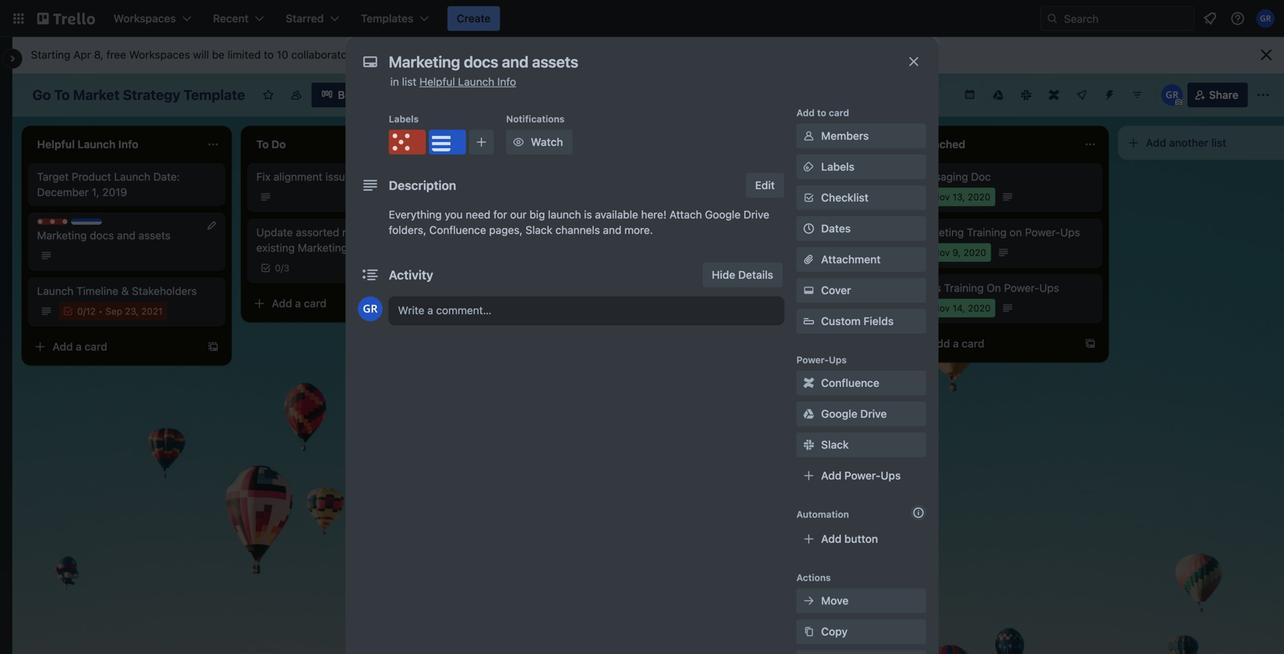Task type: describe. For each thing, give the bounding box(es) containing it.
14,
[[953, 303, 966, 314]]

launch timeline & stakeholders
[[37, 285, 197, 297]]

show menu image
[[1256, 87, 1272, 103]]

social
[[695, 170, 725, 183]]

drive inside "everything you need for our big launch is available here! attach google drive folders, confluence pages, slack channels and more."
[[744, 208, 770, 221]]

a down update assorted references on existing marketing pages in the left top of the page
[[295, 297, 301, 310]]

0 horizontal spatial greg robinson (gregrobinson96) image
[[358, 297, 383, 321]]

limited
[[228, 48, 261, 61]]

-
[[746, 226, 751, 239]]

promotion
[[728, 170, 779, 183]]

on for references
[[399, 226, 411, 239]]

hide details link
[[703, 263, 783, 287]]

issue
[[326, 170, 351, 183]]

target
[[37, 170, 69, 183]]

power ups image
[[1076, 89, 1088, 101]]

training for sales
[[945, 282, 984, 294]]

0 for 0 / 12 • sep 23, 2021
[[77, 306, 83, 317]]

nov for sales
[[933, 303, 951, 314]]

target product launch date: december 1, 2019 link
[[37, 169, 216, 200]]

doc
[[972, 170, 992, 183]]

assorted
[[296, 226, 339, 239]]

button
[[845, 533, 879, 545]]

market
[[73, 87, 120, 103]]

labels link
[[797, 155, 927, 179]]

card right pages,
[[523, 220, 546, 233]]

add button button
[[797, 527, 927, 552]]

1 vertical spatial labels
[[822, 160, 855, 173]]

launch inside target product launch date: december 1, 2019
[[114, 170, 151, 183]]

product
[[72, 170, 111, 183]]

starting apr 8, free workspaces will be limited to 10 collaborators. learn more about collaborator limits
[[31, 48, 543, 61]]

in
[[391, 75, 399, 88]]

in list helpful launch info
[[391, 75, 516, 88]]

1 horizontal spatial color: blue, title: none image
[[429, 130, 466, 155]]

2020 for messaging
[[968, 192, 991, 202]]

custom fields button
[[797, 314, 927, 329]]

slack inside "everything you need for our big launch is available here! attach google drive folders, confluence pages, slack channels and more."
[[526, 224, 553, 236]]

watch
[[531, 136, 563, 148]]

our
[[510, 208, 527, 221]]

add a card down 3
[[272, 297, 327, 310]]

sm image for cover
[[802, 283, 817, 298]]

fix
[[257, 170, 271, 183]]

post
[[721, 226, 743, 239]]

hide details
[[712, 268, 774, 281]]

1 horizontal spatial slack
[[822, 438, 849, 451]]

card up members
[[829, 107, 850, 118]]

add another list
[[1147, 136, 1227, 149]]

starting
[[31, 48, 70, 61]]

cover
[[822, 284, 852, 297]]

•
[[98, 306, 103, 317]]

sales training on power-ups
[[915, 282, 1060, 294]]

is
[[584, 208, 592, 221]]

marketing docs and assets link
[[37, 228, 216, 243]]

add inside button
[[1147, 136, 1167, 149]]

everything you need for our big launch is available here! attach google drive folders, confluence pages, slack channels and more.
[[389, 208, 770, 236]]

about
[[422, 48, 451, 61]]

marketing for marketing training on power-ups
[[915, 226, 965, 239]]

sm image for move
[[802, 593, 817, 609]]

Aug 21, 2020 checkbox
[[695, 188, 776, 206]]

folders,
[[389, 224, 427, 236]]

messaging doc link
[[915, 169, 1094, 185]]

attachment
[[822, 253, 881, 266]]

13,
[[953, 192, 966, 202]]

nov 9, 2020
[[933, 247, 987, 258]]

marketing training on power-ups link
[[915, 225, 1094, 240]]

sm image for watch
[[511, 134, 527, 150]]

primary element
[[0, 0, 1285, 37]]

2020 inside aug 21, 2020 checkbox
[[749, 192, 771, 202]]

0 / 3
[[275, 263, 290, 274]]

members
[[822, 129, 869, 142]]

sm image for copy
[[802, 624, 817, 640]]

actions
[[797, 573, 831, 583]]

power- inside add power-ups link
[[845, 469, 881, 482]]

activity
[[389, 268, 434, 282]]

card down •
[[85, 340, 107, 353]]

watch button
[[506, 130, 573, 155]]

free
[[106, 48, 126, 61]]

board link
[[312, 83, 377, 107]]

social promotion link
[[695, 169, 875, 185]]

1 horizontal spatial google
[[822, 408, 858, 420]]

move
[[822, 595, 849, 607]]

1 vertical spatial announcement
[[732, 282, 808, 294]]

power- inside the "marketing training on power-ups" link
[[1026, 226, 1061, 239]]

Nov 13, 2020 checkbox
[[915, 188, 996, 206]]

create from template… image for update assorted references on existing marketing pages
[[426, 297, 439, 310]]

21,
[[734, 192, 746, 202]]

collaborators.
[[291, 48, 360, 61]]

a right for
[[515, 220, 521, 233]]

1 vertical spatial confluence
[[822, 377, 880, 389]]

a down 0 / 12 • sep 23, 2021
[[76, 340, 82, 353]]

google inside "everything you need for our big launch is available here! attach google drive folders, confluence pages, slack channels and more."
[[705, 208, 741, 221]]

messaging doc
[[915, 170, 992, 183]]

power- inside sales training on power-ups link
[[1005, 282, 1040, 294]]

attachment button
[[797, 247, 927, 272]]

existing
[[257, 241, 295, 254]]

docs
[[90, 229, 114, 242]]

launch
[[548, 208, 581, 221]]

/ for 12
[[83, 306, 86, 317]]

strategy
[[123, 87, 180, 103]]

0 vertical spatial list
[[402, 75, 417, 88]]

confluence inside "everything you need for our big launch is available here! attach google drive folders, confluence pages, slack channels and more."
[[430, 224, 486, 236]]

learn more about collaborator limits link
[[363, 48, 543, 61]]

pages
[[351, 241, 381, 254]]

power-ups
[[797, 355, 847, 365]]

on
[[987, 282, 1002, 294]]

color: red, title: none image
[[389, 130, 426, 155]]

search image
[[1047, 12, 1059, 25]]

description
[[389, 178, 457, 193]]

nov for messaging
[[933, 192, 951, 202]]

card down nov 14, 2020
[[962, 337, 985, 350]]

0 notifications image
[[1201, 9, 1220, 28]]

Nov 14, 2020 checkbox
[[915, 299, 996, 318]]

1 vertical spatial drive
[[861, 408, 887, 420]]

0 vertical spatial announcement
[[754, 226, 829, 239]]

add power-ups
[[822, 469, 901, 482]]

0 vertical spatial to
[[264, 48, 274, 61]]

create
[[457, 12, 491, 25]]

details
[[739, 268, 774, 281]]

limits
[[517, 48, 543, 61]]

move link
[[797, 589, 927, 613]]

go
[[32, 87, 51, 103]]

update assorted references on existing marketing pages link
[[257, 225, 436, 256]]

workspaces
[[129, 48, 190, 61]]

nov for marketing
[[933, 247, 951, 258]]

notifications
[[506, 114, 565, 124]]

helpful launch info link
[[420, 75, 516, 88]]

board
[[338, 88, 368, 101]]

template
[[184, 87, 245, 103]]



Task type: vqa. For each thing, say whether or not it's contained in the screenshot.
Add another list at the top
yes



Task type: locate. For each thing, give the bounding box(es) containing it.
None text field
[[381, 48, 891, 76]]

and right docs
[[117, 229, 136, 242]]

sm image down add to card
[[802, 128, 817, 144]]

8,
[[94, 48, 104, 61]]

fix alignment issue on /pricing link
[[257, 169, 436, 185]]

sm image left cover
[[802, 283, 817, 298]]

0 vertical spatial nov
[[933, 192, 951, 202]]

date:
[[153, 170, 180, 183]]

in-app announcement link
[[695, 280, 875, 296]]

1 horizontal spatial labels
[[822, 160, 855, 173]]

sep
[[105, 306, 122, 317]]

to up members
[[818, 107, 827, 118]]

1 vertical spatial slack
[[822, 438, 849, 451]]

on inside "link"
[[354, 170, 367, 183]]

on for issue
[[354, 170, 367, 183]]

2020 right 21,
[[749, 192, 771, 202]]

google drive
[[822, 408, 887, 420]]

create from template… image
[[426, 297, 439, 310], [1085, 338, 1097, 350], [207, 341, 219, 353]]

google
[[705, 208, 741, 221], [822, 408, 858, 420]]

marketing inside update assorted references on existing marketing pages
[[298, 241, 348, 254]]

power- up automation
[[845, 469, 881, 482]]

0 vertical spatial slack
[[526, 224, 553, 236]]

2020 inside nov 14, 2020 checkbox
[[968, 303, 991, 314]]

color: blue, title: none image
[[429, 130, 466, 155], [71, 219, 102, 225]]

2 horizontal spatial greg robinson (gregrobinson96) image
[[1257, 9, 1276, 28]]

card
[[829, 107, 850, 118], [523, 220, 546, 233], [304, 297, 327, 310], [962, 337, 985, 350], [85, 340, 107, 353]]

1 vertical spatial to
[[818, 107, 827, 118]]

to
[[264, 48, 274, 61], [818, 107, 827, 118]]

0 horizontal spatial confluence
[[430, 224, 486, 236]]

slack down big
[[526, 224, 553, 236]]

add a card down 14,
[[930, 337, 985, 350]]

0
[[275, 263, 281, 274], [77, 306, 83, 317]]

add inside button
[[822, 533, 842, 545]]

0 vertical spatial /
[[281, 263, 284, 274]]

dates
[[822, 222, 851, 235]]

announcement
[[754, 226, 829, 239], [732, 282, 808, 294]]

2020 inside the nov 13, 2020 option
[[968, 192, 991, 202]]

1 horizontal spatial confluence
[[822, 377, 880, 389]]

more
[[394, 48, 419, 61]]

0 horizontal spatial list
[[402, 75, 417, 88]]

sm image
[[802, 128, 817, 144], [511, 134, 527, 150], [802, 406, 817, 422], [802, 593, 817, 609], [802, 624, 817, 640]]

and inside marketing docs and assets "link"
[[117, 229, 136, 242]]

greg robinson (gregrobinson96) image inside the primary element
[[1257, 9, 1276, 28]]

collaborator
[[454, 48, 514, 61]]

target product launch date: december 1, 2019
[[37, 170, 180, 199]]

power- down messaging doc link
[[1026, 226, 1061, 239]]

2 nov from the top
[[933, 247, 951, 258]]

0 horizontal spatial to
[[264, 48, 274, 61]]

greg robinson (gregrobinson96) image left share button at the top right of page
[[1162, 84, 1183, 106]]

share button
[[1188, 83, 1249, 107]]

1 vertical spatial 0
[[77, 306, 83, 317]]

dates button
[[797, 216, 927, 241]]

0 horizontal spatial and
[[117, 229, 136, 242]]

sm image left copy
[[802, 624, 817, 640]]

0 vertical spatial google
[[705, 208, 741, 221]]

2020 right 13,
[[968, 192, 991, 202]]

1 vertical spatial google
[[822, 408, 858, 420]]

sm image
[[802, 159, 817, 175], [802, 283, 817, 298], [802, 375, 817, 391], [802, 437, 817, 453]]

0 left 12 at the top of the page
[[77, 306, 83, 317]]

2 vertical spatial greg robinson (gregrobinson96) image
[[358, 297, 383, 321]]

0 vertical spatial drive
[[744, 208, 770, 221]]

sm image for members
[[802, 128, 817, 144]]

color: red, title: none image
[[37, 219, 68, 225]]

2 sm image from the top
[[802, 283, 817, 298]]

available
[[595, 208, 639, 221]]

sm image inside labels link
[[802, 159, 817, 175]]

training up nov 9, 2020 at right
[[967, 226, 1007, 239]]

announcement down "details"
[[732, 282, 808, 294]]

1 vertical spatial list
[[1212, 136, 1227, 149]]

blog
[[695, 226, 718, 239]]

2020 right 9,
[[964, 247, 987, 258]]

labels up checklist
[[822, 160, 855, 173]]

0 vertical spatial 0
[[275, 263, 281, 274]]

0 vertical spatial labels
[[389, 114, 419, 124]]

copy link
[[797, 620, 927, 644]]

2 horizontal spatial launch
[[458, 75, 495, 88]]

marketing up nov 9, 2020 checkbox
[[915, 226, 965, 239]]

2021
[[141, 306, 163, 317]]

sm image left the google drive
[[802, 406, 817, 422]]

marketing docs and assets
[[37, 229, 171, 242]]

and down available
[[603, 224, 622, 236]]

launch left timeline
[[37, 285, 74, 297]]

2 vertical spatial nov
[[933, 303, 951, 314]]

sm image for confluence
[[802, 375, 817, 391]]

power- down the custom
[[797, 355, 829, 365]]

1 horizontal spatial on
[[399, 226, 411, 239]]

sm image for google drive
[[802, 406, 817, 422]]

google down "aug"
[[705, 208, 741, 221]]

december
[[37, 186, 89, 199]]

for
[[494, 208, 508, 221]]

color: blue, title: none image right color: red, title: none image
[[429, 130, 466, 155]]

marketing down color: red, title: none icon
[[37, 229, 87, 242]]

1 horizontal spatial 0
[[275, 263, 281, 274]]

nov 13, 2020
[[933, 192, 991, 202]]

None checkbox
[[695, 243, 772, 262]]

sm image down "power-ups"
[[802, 375, 817, 391]]

0 horizontal spatial slack
[[526, 224, 553, 236]]

blog post - announcement link
[[695, 225, 875, 240]]

pages,
[[489, 224, 523, 236]]

a down nov 14, 2020 checkbox
[[953, 337, 959, 350]]

app
[[709, 282, 729, 294]]

1 horizontal spatial to
[[818, 107, 827, 118]]

Nov 9, 2020 checkbox
[[915, 243, 992, 262]]

labels up color: red, title: none image
[[389, 114, 419, 124]]

greg robinson (gregrobinson96) image right open information menu icon
[[1257, 9, 1276, 28]]

announcement right -
[[754, 226, 829, 239]]

nov
[[933, 192, 951, 202], [933, 247, 951, 258], [933, 303, 951, 314]]

sm image inside move link
[[802, 593, 817, 609]]

0 vertical spatial greg robinson (gregrobinson96) image
[[1257, 9, 1276, 28]]

1 horizontal spatial /
[[281, 263, 284, 274]]

need
[[466, 208, 491, 221]]

0 horizontal spatial marketing
[[37, 229, 87, 242]]

3
[[284, 263, 290, 274]]

edit button
[[746, 173, 785, 198]]

update
[[257, 226, 293, 239]]

hide
[[712, 268, 736, 281]]

1 horizontal spatial and
[[603, 224, 622, 236]]

training up nov 14, 2020
[[945, 282, 984, 294]]

calendar power-up image
[[964, 88, 976, 100]]

attach
[[670, 208, 702, 221]]

card down update assorted references on existing marketing pages in the left top of the page
[[304, 297, 327, 310]]

helpful
[[420, 75, 455, 88]]

3 nov from the top
[[933, 303, 951, 314]]

1 horizontal spatial create from template… image
[[426, 297, 439, 310]]

list inside button
[[1212, 136, 1227, 149]]

/ down "existing"
[[281, 263, 284, 274]]

2 horizontal spatial marketing
[[915, 226, 965, 239]]

0 vertical spatial confluence
[[430, 224, 486, 236]]

color: blue, title: none image up docs
[[71, 219, 102, 225]]

1 nov from the top
[[933, 192, 951, 202]]

2020 right 14,
[[968, 303, 991, 314]]

sm image inside copy link
[[802, 624, 817, 640]]

go to market strategy template
[[32, 87, 245, 103]]

list right another
[[1212, 136, 1227, 149]]

nov 14, 2020
[[933, 303, 991, 314]]

10
[[277, 48, 288, 61]]

workspace visible image
[[290, 89, 302, 101]]

launch up the 2019
[[114, 170, 151, 183]]

1 vertical spatial nov
[[933, 247, 951, 258]]

drive up blog post - announcement
[[744, 208, 770, 221]]

create from template… image
[[646, 220, 658, 233]]

list right in
[[402, 75, 417, 88]]

create button
[[448, 6, 500, 31]]

add power-ups link
[[797, 464, 927, 488]]

greg robinson (gregrobinson96) image down pages
[[358, 297, 383, 321]]

0 horizontal spatial color: blue, title: none image
[[71, 219, 102, 225]]

1 horizontal spatial list
[[1212, 136, 1227, 149]]

big
[[530, 208, 545, 221]]

and
[[603, 224, 622, 236], [117, 229, 136, 242]]

launch timeline & stakeholders link
[[37, 284, 216, 299]]

0 vertical spatial color: blue, title: none image
[[429, 130, 466, 155]]

fields
[[864, 315, 894, 328]]

alignment
[[274, 170, 323, 183]]

marketing
[[915, 226, 965, 239], [37, 229, 87, 242], [298, 241, 348, 254]]

0 horizontal spatial on
[[354, 170, 367, 183]]

3 sm image from the top
[[802, 375, 817, 391]]

sm image left watch
[[511, 134, 527, 150]]

sm image up add power-ups link
[[802, 437, 817, 453]]

2020
[[749, 192, 771, 202], [968, 192, 991, 202], [964, 247, 987, 258], [968, 303, 991, 314]]

sm image right the "edit" button
[[802, 159, 817, 175]]

timeline
[[76, 285, 118, 297]]

power-
[[1026, 226, 1061, 239], [1005, 282, 1040, 294], [797, 355, 829, 365], [845, 469, 881, 482]]

0 horizontal spatial drive
[[744, 208, 770, 221]]

1 horizontal spatial greg robinson (gregrobinson96) image
[[1162, 84, 1183, 106]]

1 sm image from the top
[[802, 159, 817, 175]]

here!
[[642, 208, 667, 221]]

learn
[[363, 48, 391, 61]]

aug 21, 2020
[[714, 192, 771, 202]]

Board name text field
[[25, 83, 253, 107]]

0 horizontal spatial google
[[705, 208, 741, 221]]

0 horizontal spatial 0
[[77, 306, 83, 317]]

in-app announcement
[[695, 282, 808, 294]]

open information menu image
[[1231, 11, 1246, 26]]

add a card down 12 at the top of the page
[[53, 340, 107, 353]]

sm image inside 'members' link
[[802, 128, 817, 144]]

0 vertical spatial launch
[[458, 75, 495, 88]]

2020 for sales
[[968, 303, 991, 314]]

1 vertical spatial launch
[[114, 170, 151, 183]]

training for marketing
[[967, 226, 1007, 239]]

2020 inside nov 9, 2020 checkbox
[[964, 247, 987, 258]]

on down messaging doc link
[[1010, 226, 1023, 239]]

channels
[[556, 224, 600, 236]]

launch down collaborator
[[458, 75, 495, 88]]

Write a comment text field
[[389, 297, 785, 324]]

drive up add power-ups in the bottom right of the page
[[861, 408, 887, 420]]

custom fields
[[822, 315, 894, 328]]

/ left •
[[83, 306, 86, 317]]

marketing inside "link"
[[37, 229, 87, 242]]

sm image inside cover link
[[802, 283, 817, 298]]

star or unstar board image
[[262, 89, 275, 101]]

0 left 3
[[275, 263, 281, 274]]

slack down the google drive
[[822, 438, 849, 451]]

power- right on at the top
[[1005, 282, 1040, 294]]

1 horizontal spatial marketing
[[298, 241, 348, 254]]

4 sm image from the top
[[802, 437, 817, 453]]

sm image down actions on the bottom
[[802, 593, 817, 609]]

nov left 9,
[[933, 247, 951, 258]]

members link
[[797, 124, 927, 148]]

blog post - announcement
[[695, 226, 829, 239]]

sm image for slack
[[802, 437, 817, 453]]

greg robinson (gregrobinson96) image
[[1257, 9, 1276, 28], [1162, 84, 1183, 106], [358, 297, 383, 321]]

/ for 3
[[281, 263, 284, 274]]

0 for 0 / 3
[[275, 263, 281, 274]]

add to card
[[797, 107, 850, 118]]

sales
[[915, 282, 942, 294]]

apr
[[73, 48, 91, 61]]

list
[[402, 75, 417, 88], [1212, 136, 1227, 149]]

add button
[[822, 533, 879, 545]]

on right issue
[[354, 170, 367, 183]]

1 horizontal spatial launch
[[114, 170, 151, 183]]

edit card image
[[206, 219, 218, 232]]

share
[[1210, 88, 1239, 101]]

1 horizontal spatial drive
[[861, 408, 887, 420]]

1 vertical spatial greg robinson (gregrobinson96) image
[[1162, 84, 1183, 106]]

Search field
[[1059, 7, 1194, 30]]

1 vertical spatial color: blue, title: none image
[[71, 219, 102, 225]]

2 vertical spatial launch
[[37, 285, 74, 297]]

confluence down you
[[430, 224, 486, 236]]

cover link
[[797, 278, 927, 303]]

0 horizontal spatial /
[[83, 306, 86, 317]]

sm image for labels
[[802, 159, 817, 175]]

sales training on power-ups link
[[915, 280, 1094, 296]]

on inside update assorted references on existing marketing pages
[[399, 226, 411, 239]]

confluence up the google drive
[[822, 377, 880, 389]]

2 horizontal spatial on
[[1010, 226, 1023, 239]]

12
[[86, 306, 96, 317]]

edit
[[756, 179, 775, 192]]

1 vertical spatial training
[[945, 282, 984, 294]]

on down everything
[[399, 226, 411, 239]]

nov left 13,
[[933, 192, 951, 202]]

2020 for marketing
[[964, 247, 987, 258]]

nov left 14,
[[933, 303, 951, 314]]

0 horizontal spatial create from template… image
[[207, 341, 219, 353]]

create from template… image for marketing training on power-ups
[[1085, 338, 1097, 350]]

nov inside option
[[933, 192, 951, 202]]

references
[[342, 226, 396, 239]]

0 horizontal spatial launch
[[37, 285, 74, 297]]

sm image inside watch button
[[511, 134, 527, 150]]

0 vertical spatial training
[[967, 226, 1007, 239]]

automation
[[797, 509, 850, 520]]

marketing for marketing docs and assets
[[37, 229, 87, 242]]

add a card right need on the left top of page
[[491, 220, 546, 233]]

marketing down assorted
[[298, 241, 348, 254]]

2 horizontal spatial create from template… image
[[1085, 338, 1097, 350]]

google down "power-ups"
[[822, 408, 858, 420]]

and inside "everything you need for our big launch is available here! attach google drive folders, confluence pages, slack channels and more."
[[603, 224, 622, 236]]

slack
[[526, 224, 553, 236], [822, 438, 849, 451]]

0 horizontal spatial labels
[[389, 114, 419, 124]]

to left 10
[[264, 48, 274, 61]]

1 vertical spatial /
[[83, 306, 86, 317]]



